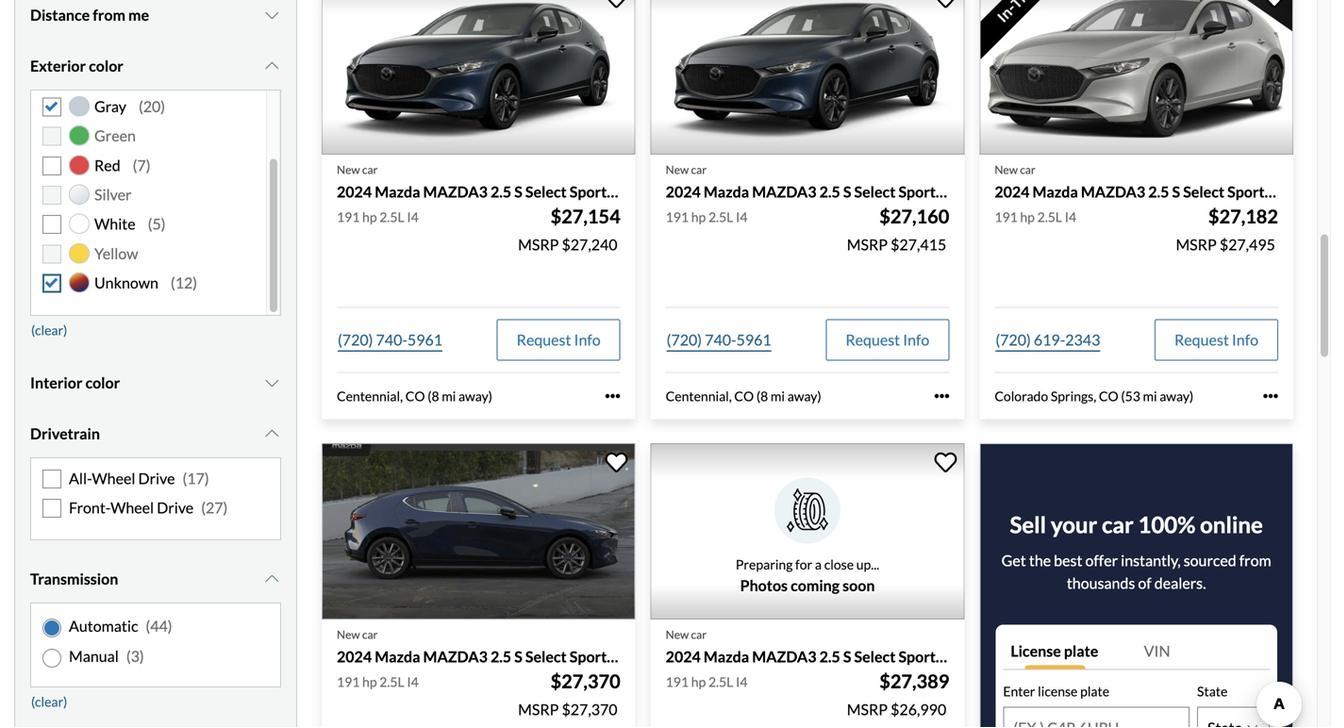Task type: locate. For each thing, give the bounding box(es) containing it.
0 vertical spatial wheel
[[92, 469, 135, 488]]

1 request info button from the left
[[497, 319, 621, 361]]

select up $27,182 msrp $27,495
[[1184, 183, 1225, 201]]

hatchback
[[610, 183, 683, 201], [939, 183, 1012, 201], [610, 648, 683, 667], [939, 648, 1012, 667]]

0 vertical spatial color
[[89, 56, 124, 75]]

s for $27,160
[[844, 183, 852, 201]]

msrp inside $27,182 msrp $27,495
[[1177, 235, 1218, 254]]

thousands
[[1068, 574, 1136, 593]]

(clear)
[[31, 322, 67, 338], [31, 695, 67, 711]]

sport up $27,182
[[1228, 183, 1266, 201]]

Enter license plate field
[[1005, 709, 1189, 728]]

msrp
[[518, 235, 559, 254], [848, 235, 888, 254], [1177, 235, 1218, 254], [518, 701, 559, 719], [848, 701, 888, 719]]

chevron down image inside exterior color 'dropdown button'
[[263, 58, 281, 73]]

2 5961 from the left
[[737, 331, 772, 349]]

select for $27,160
[[855, 183, 896, 201]]

0 horizontal spatial (720) 740-5961
[[338, 331, 443, 349]]

0 horizontal spatial request
[[517, 331, 572, 349]]

0 horizontal spatial 740-
[[376, 331, 408, 349]]

(8
[[428, 388, 439, 404], [757, 388, 769, 404]]

color inside dropdown button
[[85, 374, 120, 392]]

1 5961 from the left
[[408, 331, 443, 349]]

msrp inside $27,160 msrp $27,415
[[848, 235, 888, 254]]

1 vertical spatial wheel
[[111, 499, 154, 517]]

0 horizontal spatial centennial, co (8 mi away)
[[337, 388, 493, 404]]

mazda inside new car 2024 mazda mazda3 2.5 s select sport hatchbac
[[1033, 183, 1079, 201]]

1 vertical spatial (clear) button
[[30, 688, 68, 717]]

hp for $27,160
[[692, 209, 706, 225]]

0 horizontal spatial info
[[574, 331, 601, 349]]

0 horizontal spatial co
[[406, 388, 425, 404]]

select up $27,160 msrp $27,415
[[855, 183, 896, 201]]

0 horizontal spatial mi
[[442, 388, 456, 404]]

100%
[[1139, 511, 1196, 538]]

drive for front-wheel drive
[[157, 499, 194, 517]]

msrp inside $27,154 msrp $27,240
[[518, 235, 559, 254]]

3 co from the left
[[1100, 388, 1119, 404]]

2 (720) 740-5961 from the left
[[667, 331, 772, 349]]

new car 2024 mazda mazda3 2.5 s select sport hatchback fwd up $27,160 msrp $27,415
[[666, 163, 1051, 201]]

2 ellipsis h image from the left
[[1264, 389, 1279, 404]]

1 vertical spatial drive
[[157, 499, 194, 517]]

2024
[[337, 183, 372, 201], [666, 183, 701, 201], [995, 183, 1030, 201], [337, 648, 372, 667], [666, 648, 701, 667]]

$27,182
[[1209, 205, 1279, 228]]

0 horizontal spatial (720) 740-5961 button
[[337, 319, 444, 361]]

(720) 740-5961 button
[[337, 319, 444, 361], [666, 319, 773, 361]]

1 centennial, co (8 mi away) from the left
[[337, 388, 493, 404]]

new car 2024 mazda mazda3 2.5 s select sport hatchbac
[[995, 163, 1332, 201]]

3 request info button from the left
[[1155, 319, 1279, 361]]

hp
[[363, 209, 377, 225], [692, 209, 706, 225], [1021, 209, 1035, 225], [363, 674, 377, 690], [692, 674, 706, 690]]

the
[[1030, 552, 1052, 570]]

1 horizontal spatial (720)
[[667, 331, 702, 349]]

191 for $27,370
[[337, 674, 360, 690]]

fwd
[[686, 183, 722, 201], [1015, 183, 1051, 201], [686, 648, 722, 667], [1015, 648, 1051, 667]]

1 horizontal spatial centennial,
[[666, 388, 732, 404]]

3 chevron down image from the top
[[263, 572, 281, 587]]

info for $27,182
[[1233, 331, 1259, 349]]

2 away) from the left
[[788, 388, 822, 404]]

sport inside new car 2024 mazda mazda3 2.5 s select sport hatchbac
[[1228, 183, 1266, 201]]

1 (8 from the left
[[428, 388, 439, 404]]

msrp inside $27,370 msrp $27,370
[[518, 701, 559, 719]]

select
[[526, 183, 567, 201], [855, 183, 896, 201], [1184, 183, 1225, 201], [526, 648, 567, 667], [855, 648, 896, 667]]

2 horizontal spatial (720)
[[996, 331, 1032, 349]]

request
[[517, 331, 572, 349], [846, 331, 901, 349], [1175, 331, 1230, 349]]

0 horizontal spatial (8
[[428, 388, 439, 404]]

s up $27,154 msrp $27,240
[[515, 183, 523, 201]]

sport for $27,154
[[570, 183, 607, 201]]

new for $27,154
[[337, 163, 360, 177]]

request info
[[517, 331, 601, 349], [846, 331, 930, 349], [1175, 331, 1259, 349]]

from down online
[[1240, 552, 1272, 570]]

(3)
[[126, 648, 144, 666]]

2 chevron down image from the top
[[263, 58, 281, 73]]

plate up enter license plate "field"
[[1081, 684, 1110, 700]]

1 horizontal spatial away)
[[788, 388, 822, 404]]

1 request from the left
[[517, 331, 572, 349]]

vin tab
[[1137, 633, 1271, 671]]

hp for $27,370
[[363, 674, 377, 690]]

color right interior
[[85, 374, 120, 392]]

2 (720) from the left
[[667, 331, 702, 349]]

1 away) from the left
[[459, 388, 493, 404]]

mazda for $27,160
[[704, 183, 750, 201]]

chevron down image inside drivetrain dropdown button
[[263, 427, 281, 442]]

sport up the $27,154
[[570, 183, 607, 201]]

hatchbac
[[1268, 183, 1332, 201]]

away)
[[459, 388, 493, 404], [788, 388, 822, 404], [1160, 388, 1194, 404]]

offer
[[1086, 552, 1119, 570]]

silver
[[94, 185, 132, 204]]

front-
[[69, 499, 111, 517]]

1 horizontal spatial centennial, co (8 mi away)
[[666, 388, 822, 404]]

191 for $27,182
[[995, 209, 1018, 225]]

1 horizontal spatial 740-
[[705, 331, 737, 349]]

1 ellipsis h image from the left
[[606, 389, 621, 404]]

drive down (17)
[[157, 499, 194, 517]]

1 horizontal spatial from
[[1240, 552, 1272, 570]]

5961 for $27,160
[[737, 331, 772, 349]]

from left the me at the top of the page
[[93, 6, 125, 24]]

(720) inside button
[[996, 331, 1032, 349]]

0 vertical spatial chevron down image
[[263, 376, 281, 391]]

0 vertical spatial drive
[[138, 469, 175, 488]]

s up the $27,389 msrp $26,990
[[844, 648, 852, 667]]

1 chevron down image from the top
[[263, 376, 281, 391]]

(53
[[1122, 388, 1141, 404]]

1 vertical spatial color
[[85, 374, 120, 392]]

2024 for $27,182
[[995, 183, 1030, 201]]

2 centennial, co (8 mi away) from the left
[[666, 388, 822, 404]]

drivetrain button
[[30, 410, 281, 458]]

from inside get the best offer instantly, sourced from thousands of dealers.
[[1240, 552, 1272, 570]]

2 horizontal spatial info
[[1233, 331, 1259, 349]]

new for $27,182
[[995, 163, 1018, 177]]

info
[[574, 331, 601, 349], [904, 331, 930, 349], [1233, 331, 1259, 349]]

wheel up front-
[[92, 469, 135, 488]]

191 hp 2.5l i4 for $27,182
[[995, 209, 1077, 225]]

new
[[337, 163, 360, 177], [666, 163, 689, 177], [995, 163, 1018, 177], [337, 628, 360, 642], [666, 628, 689, 642]]

740- for $27,160
[[705, 331, 737, 349]]

request info button for $27,160
[[826, 319, 950, 361]]

2.5 for $27,154
[[491, 183, 512, 201]]

2 co from the left
[[735, 388, 754, 404]]

3 request info from the left
[[1175, 331, 1259, 349]]

2 horizontal spatial away)
[[1160, 388, 1194, 404]]

wheel down all-wheel drive (17)
[[111, 499, 154, 517]]

1 centennial, from the left
[[337, 388, 403, 404]]

info for $27,154
[[574, 331, 601, 349]]

centennial,
[[337, 388, 403, 404], [666, 388, 732, 404]]

1 (720) from the left
[[338, 331, 373, 349]]

1 vertical spatial chevron down image
[[263, 427, 281, 442]]

0 horizontal spatial away)
[[459, 388, 493, 404]]

mazda for $27,154
[[375, 183, 421, 201]]

select up $27,154 msrp $27,240
[[526, 183, 567, 201]]

0 horizontal spatial request info
[[517, 331, 601, 349]]

191 for $27,389
[[666, 674, 689, 690]]

s up $27,160 msrp $27,415
[[844, 183, 852, 201]]

1 mi from the left
[[442, 388, 456, 404]]

2 request info from the left
[[846, 331, 930, 349]]

191 for $27,160
[[666, 209, 689, 225]]

2024 inside new car 2024 mazda mazda3 2.5 s select sport hatchbac
[[995, 183, 1030, 201]]

(12)
[[171, 274, 197, 292]]

new car 2024 mazda mazda3 2.5 s select sport hatchback fwd up the $27,389 msrp $26,990
[[666, 628, 1051, 667]]

i4 for $27,389
[[736, 674, 748, 690]]

1 740- from the left
[[376, 331, 408, 349]]

1 horizontal spatial (8
[[757, 388, 769, 404]]

2 chevron down image from the top
[[263, 427, 281, 442]]

0 horizontal spatial centennial,
[[337, 388, 403, 404]]

1 horizontal spatial (720) 740-5961 button
[[666, 319, 773, 361]]

(720)
[[338, 331, 373, 349], [667, 331, 702, 349], [996, 331, 1032, 349]]

191
[[337, 209, 360, 225], [666, 209, 689, 225], [995, 209, 1018, 225], [337, 674, 360, 690], [666, 674, 689, 690]]

i4
[[407, 209, 419, 225], [736, 209, 748, 225], [1066, 209, 1077, 225], [407, 674, 419, 690], [736, 674, 748, 690]]

mazda3 inside new car 2024 mazda mazda3 2.5 s select sport hatchbac
[[1082, 183, 1146, 201]]

1 info from the left
[[574, 331, 601, 349]]

ellipsis h image for $27,154
[[606, 389, 621, 404]]

1 horizontal spatial request info button
[[826, 319, 950, 361]]

$27,182 msrp $27,495
[[1177, 205, 1279, 254]]

2 info from the left
[[904, 331, 930, 349]]

$27,370 msrp $27,370
[[518, 671, 621, 719]]

instantly,
[[1122, 552, 1182, 570]]

mi for $27,154
[[442, 388, 456, 404]]

chevron down image
[[263, 376, 281, 391], [263, 427, 281, 442]]

color up the gray on the left top of page
[[89, 56, 124, 75]]

mazda for $27,182
[[1033, 183, 1079, 201]]

hp for $27,154
[[363, 209, 377, 225]]

mazda3
[[423, 183, 488, 201], [753, 183, 817, 201], [1082, 183, 1146, 201], [423, 648, 488, 667], [753, 648, 817, 667]]

of
[[1139, 574, 1152, 593]]

ellipsis h image
[[606, 389, 621, 404], [1264, 389, 1279, 404]]

1 horizontal spatial ellipsis h image
[[1264, 389, 1279, 404]]

2 mi from the left
[[771, 388, 785, 404]]

1 (clear) from the top
[[31, 322, 67, 338]]

3 info from the left
[[1233, 331, 1259, 349]]

(20)
[[139, 97, 165, 116]]

select inside new car 2024 mazda mazda3 2.5 s select sport hatchbac
[[1184, 183, 1225, 201]]

sport up $27,160
[[899, 183, 936, 201]]

request for $27,154
[[517, 331, 572, 349]]

co for $27,154
[[406, 388, 425, 404]]

0 horizontal spatial from
[[93, 6, 125, 24]]

license plate
[[1011, 642, 1099, 661]]

chevron down image
[[263, 7, 281, 22], [263, 58, 281, 73], [263, 572, 281, 587]]

s inside new car 2024 mazda mazda3 2.5 s select sport hatchbac
[[1173, 183, 1181, 201]]

2 request info button from the left
[[826, 319, 950, 361]]

car inside new car 2024 mazda mazda3 2.5 s select sport hatchbac
[[1021, 163, 1036, 177]]

(clear) for green
[[31, 322, 67, 338]]

white
[[94, 215, 136, 233]]

color for exterior color
[[89, 56, 124, 75]]

mazda3 for $27,182
[[1082, 183, 1146, 201]]

1 chevron down image from the top
[[263, 7, 281, 22]]

0 horizontal spatial (720)
[[338, 331, 373, 349]]

2 (clear) from the top
[[31, 695, 67, 711]]

1 horizontal spatial request info
[[846, 331, 930, 349]]

2 (clear) button from the top
[[30, 688, 68, 717]]

1 vertical spatial (clear)
[[31, 695, 67, 711]]

car
[[362, 163, 378, 177], [692, 163, 707, 177], [1021, 163, 1036, 177], [1103, 511, 1134, 538], [362, 628, 378, 642], [692, 628, 707, 642]]

1 (clear) button from the top
[[30, 316, 68, 344]]

3 request from the left
[[1175, 331, 1230, 349]]

sourced
[[1184, 552, 1237, 570]]

2 horizontal spatial mi
[[1144, 388, 1158, 404]]

1 horizontal spatial info
[[904, 331, 930, 349]]

2.5l for $27,370
[[380, 674, 405, 690]]

1 vertical spatial from
[[1240, 552, 1272, 570]]

msrp inside the $27,389 msrp $26,990
[[848, 701, 888, 719]]

2024 for $27,154
[[337, 183, 372, 201]]

request info button for $27,154
[[497, 319, 621, 361]]

2 horizontal spatial request
[[1175, 331, 1230, 349]]

centennial, co (8 mi away)
[[337, 388, 493, 404], [666, 388, 822, 404]]

sport up $27,370 msrp $27,370
[[570, 648, 607, 667]]

(clear) for (3)
[[31, 695, 67, 711]]

1 horizontal spatial mi
[[771, 388, 785, 404]]

all-wheel drive (17)
[[69, 469, 209, 488]]

2 horizontal spatial co
[[1100, 388, 1119, 404]]

(clear) button
[[30, 316, 68, 344], [30, 688, 68, 717]]

2 740- from the left
[[705, 331, 737, 349]]

automatic (44)
[[69, 618, 172, 636]]

sport up $27,389
[[899, 648, 936, 667]]

191 hp 2.5l i4
[[337, 209, 419, 225], [666, 209, 748, 225], [995, 209, 1077, 225], [337, 674, 419, 690], [666, 674, 748, 690]]

color inside 'dropdown button'
[[89, 56, 124, 75]]

request info for $27,182
[[1175, 331, 1259, 349]]

drive
[[138, 469, 175, 488], [157, 499, 194, 517]]

drive for all-wheel drive
[[138, 469, 175, 488]]

2 request from the left
[[846, 331, 901, 349]]

hatchback up the $27,154
[[610, 183, 683, 201]]

0 horizontal spatial request info button
[[497, 319, 621, 361]]

191 hp 2.5l i4 for $27,389
[[666, 674, 748, 690]]

0 vertical spatial (clear) button
[[30, 316, 68, 344]]

colorado springs, co (53 mi away)
[[995, 388, 1194, 404]]

color for interior color
[[85, 374, 120, 392]]

new inside new car 2024 mazda mazda3 2.5 s select sport hatchbac
[[995, 163, 1018, 177]]

0 horizontal spatial 5961
[[408, 331, 443, 349]]

chevron down image inside interior color dropdown button
[[263, 376, 281, 391]]

3 mi from the left
[[1144, 388, 1158, 404]]

1 horizontal spatial request
[[846, 331, 901, 349]]

mi
[[442, 388, 456, 404], [771, 388, 785, 404], [1144, 388, 1158, 404]]

1 request info from the left
[[517, 331, 601, 349]]

2 horizontal spatial request info
[[1175, 331, 1259, 349]]

1 (720) 740-5961 from the left
[[338, 331, 443, 349]]

sport
[[570, 183, 607, 201], [899, 183, 936, 201], [1228, 183, 1266, 201], [570, 648, 607, 667], [899, 648, 936, 667]]

0 vertical spatial chevron down image
[[263, 7, 281, 22]]

new car 2024 mazda mazda3 2.5 s select sport hatchback fwd up $27,154 msrp $27,240
[[337, 163, 722, 201]]

0 vertical spatial (clear)
[[31, 322, 67, 338]]

0 horizontal spatial ellipsis h image
[[606, 389, 621, 404]]

green
[[94, 127, 136, 145]]

s up $27,182 msrp $27,495
[[1173, 183, 1181, 201]]

$27,160 msrp $27,415
[[848, 205, 950, 254]]

2 centennial, from the left
[[666, 388, 732, 404]]

wheel
[[92, 469, 135, 488], [111, 499, 154, 517]]

1 vertical spatial chevron down image
[[263, 58, 281, 73]]

0 vertical spatial plate
[[1065, 642, 1099, 661]]

request info button
[[497, 319, 621, 361], [826, 319, 950, 361], [1155, 319, 1279, 361]]

191 hp 2.5l i4 for $27,154
[[337, 209, 419, 225]]

tab list
[[1004, 633, 1271, 671]]

2 vertical spatial chevron down image
[[263, 572, 281, 587]]

plate right license in the right bottom of the page
[[1065, 642, 1099, 661]]

2.5 for $27,182
[[1149, 183, 1170, 201]]

2 (8 from the left
[[757, 388, 769, 404]]

new car 2024 mazda mazda3 2.5 s select sport hatchback fwd
[[337, 163, 722, 201], [666, 163, 1051, 201], [337, 628, 722, 667], [666, 628, 1051, 667]]

get the best offer instantly, sourced from thousands of dealers.
[[1002, 552, 1272, 593]]

$27,415
[[891, 235, 947, 254]]

chevron down image inside 'distance from me' dropdown button
[[263, 7, 281, 22]]

0 vertical spatial from
[[93, 6, 125, 24]]

1 horizontal spatial co
[[735, 388, 754, 404]]

1 horizontal spatial 5961
[[737, 331, 772, 349]]

(720) for $27,154
[[338, 331, 373, 349]]

plate
[[1065, 642, 1099, 661], [1081, 684, 1110, 700]]

2 (720) 740-5961 button from the left
[[666, 319, 773, 361]]

2.5 inside new car 2024 mazda mazda3 2.5 s select sport hatchbac
[[1149, 183, 1170, 201]]

2.5l for $27,182
[[1038, 209, 1063, 225]]

tab list containing license plate
[[1004, 633, 1271, 671]]

drive up front-wheel drive (27)
[[138, 469, 175, 488]]

msrp for $27,160
[[848, 235, 888, 254]]

(720) 740-5961
[[338, 331, 443, 349], [667, 331, 772, 349]]

191 hp 2.5l i4 for $27,370
[[337, 674, 419, 690]]

740- for $27,154
[[376, 331, 408, 349]]

s for $27,154
[[515, 183, 523, 201]]

1 horizontal spatial (720) 740-5961
[[667, 331, 772, 349]]

3 (720) from the left
[[996, 331, 1032, 349]]

new for $27,160
[[666, 163, 689, 177]]

5961
[[408, 331, 443, 349], [737, 331, 772, 349]]

request info for $27,154
[[517, 331, 601, 349]]

1 co from the left
[[406, 388, 425, 404]]

s
[[515, 183, 523, 201], [844, 183, 852, 201], [1173, 183, 1181, 201], [515, 648, 523, 667], [844, 648, 852, 667]]

1 (720) 740-5961 button from the left
[[337, 319, 444, 361]]

chevron down image for interior color
[[263, 376, 281, 391]]

from inside dropdown button
[[93, 6, 125, 24]]

enter license plate
[[1004, 684, 1110, 700]]

color
[[89, 56, 124, 75], [85, 374, 120, 392]]

191 for $27,154
[[337, 209, 360, 225]]

2 horizontal spatial request info button
[[1155, 319, 1279, 361]]

exterior
[[30, 56, 86, 75]]



Task type: vqa. For each thing, say whether or not it's contained in the screenshot.
(12)
yes



Task type: describe. For each thing, give the bounding box(es) containing it.
ellipsis h image
[[935, 389, 950, 404]]

1 vertical spatial plate
[[1081, 684, 1110, 700]]

(8 for $27,154
[[428, 388, 439, 404]]

i4 for $27,160
[[736, 209, 748, 225]]

me
[[128, 6, 149, 24]]

all-
[[69, 469, 92, 488]]

sport for $27,182
[[1228, 183, 1266, 201]]

i4 for $27,182
[[1066, 209, 1077, 225]]

centennial, co (8 mi away) for $27,160
[[666, 388, 822, 404]]

hp for $27,182
[[1021, 209, 1035, 225]]

(44)
[[146, 618, 172, 636]]

deep crystal blue mica 2024 mazda mazda3 2.5 s select sport hatchback fwd hatchback front-wheel drive 6-speed automatic image
[[651, 0, 965, 155]]

mi for $27,160
[[771, 388, 785, 404]]

2.5l for $27,389
[[709, 674, 734, 690]]

interior color button
[[30, 360, 281, 407]]

distance from me
[[30, 6, 149, 24]]

3 away) from the left
[[1160, 388, 1194, 404]]

mazda3 for $27,154
[[423, 183, 488, 201]]

(720) 740-5961 button for $27,154
[[337, 319, 444, 361]]

distance from me button
[[30, 0, 281, 39]]

license
[[1011, 642, 1062, 661]]

hatchback up $27,160
[[939, 183, 1012, 201]]

select for $27,154
[[526, 183, 567, 201]]

msrp for $27,154
[[518, 235, 559, 254]]

(clear) button for green
[[30, 316, 68, 344]]

centennial, for $27,160
[[666, 388, 732, 404]]

co for $27,160
[[735, 388, 754, 404]]

$27,154 msrp $27,240
[[518, 205, 621, 254]]

chevron down image for color
[[263, 58, 281, 73]]

msrp for $27,389
[[848, 701, 888, 719]]

2343
[[1066, 331, 1101, 349]]

your
[[1051, 511, 1098, 538]]

select for $27,182
[[1184, 183, 1225, 201]]

(8 for $27,160
[[757, 388, 769, 404]]

blue 2024 mazda mazda3 2.5 s select sport hatchback fwd hatchback front-wheel drive automatic image
[[322, 444, 636, 620]]

get
[[1002, 552, 1027, 570]]

s for $27,182
[[1173, 183, 1181, 201]]

centennial, co (8 mi away) for $27,154
[[337, 388, 493, 404]]

hp for $27,389
[[692, 674, 706, 690]]

$26,990
[[891, 701, 947, 719]]

$27,160
[[880, 205, 950, 228]]

hatchback up $27,370 msrp $27,370
[[610, 648, 683, 667]]

(720) 740-5961 for $27,160
[[667, 331, 772, 349]]

chevron down image inside transmission dropdown button
[[263, 572, 281, 587]]

distance
[[30, 6, 90, 24]]

request info button for $27,182
[[1155, 319, 1279, 361]]

0 vertical spatial $27,370
[[551, 671, 621, 693]]

(17)
[[183, 469, 209, 488]]

$27,389 msrp $26,990
[[848, 671, 950, 719]]

ellipsis h image for $27,182
[[1264, 389, 1279, 404]]

automatic
[[69, 618, 138, 636]]

msrp for $27,370
[[518, 701, 559, 719]]

sell
[[1011, 511, 1047, 538]]

front-wheel drive (27)
[[69, 499, 228, 517]]

gray
[[94, 97, 126, 116]]

2.5l for $27,154
[[380, 209, 405, 225]]

manual (3)
[[69, 648, 144, 666]]

license
[[1039, 684, 1078, 700]]

(720) 740-5961 button for $27,160
[[666, 319, 773, 361]]

centennial, for $27,154
[[337, 388, 403, 404]]

(720) 619-2343
[[996, 331, 1101, 349]]

interior
[[30, 374, 82, 392]]

mazda3 for $27,160
[[753, 183, 817, 201]]

$27,495
[[1220, 235, 1276, 254]]

(7)
[[133, 156, 151, 174]]

select up $27,370 msrp $27,370
[[526, 648, 567, 667]]

request for $27,182
[[1175, 331, 1230, 349]]

(720) for $27,160
[[667, 331, 702, 349]]

(720) 740-5961 for $27,154
[[338, 331, 443, 349]]

springs,
[[1051, 388, 1097, 404]]

1 vertical spatial $27,370
[[562, 701, 618, 719]]

yellow
[[94, 244, 138, 263]]

plate inside tab
[[1065, 642, 1099, 661]]

drivetrain
[[30, 425, 100, 443]]

(27)
[[201, 499, 228, 517]]

enter
[[1004, 684, 1036, 700]]

619-
[[1034, 331, 1066, 349]]

red
[[94, 156, 120, 174]]

(5)
[[148, 215, 166, 233]]

i4 for $27,370
[[407, 674, 419, 690]]

interior color
[[30, 374, 120, 392]]

2.5 for $27,160
[[820, 183, 841, 201]]

manual
[[69, 648, 119, 666]]

s up $27,370 msrp $27,370
[[515, 648, 523, 667]]

wheel for front-
[[111, 499, 154, 517]]

$27,154
[[551, 205, 621, 228]]

request info for $27,160
[[846, 331, 930, 349]]

vin
[[1145, 642, 1171, 661]]

sport for $27,160
[[899, 183, 936, 201]]

away) for $27,160
[[788, 388, 822, 404]]

(clear) button for (3)
[[30, 688, 68, 717]]

msrp for $27,182
[[1177, 235, 1218, 254]]

$27,389
[[880, 671, 950, 693]]

exterior color
[[30, 56, 124, 75]]

request for $27,160
[[846, 331, 901, 349]]

2024 for $27,160
[[666, 183, 701, 201]]

new car 2024 mazda mazda3 2.5 s select sport hatchback fwd up $27,370 msrp $27,370
[[337, 628, 722, 667]]

best
[[1055, 552, 1083, 570]]

transmission button
[[30, 556, 281, 603]]

hatchback up enter
[[939, 648, 1012, 667]]

exterior color button
[[30, 42, 281, 90]]

i4 for $27,154
[[407, 209, 419, 225]]

ceramic metallic 2024 mazda mazda3 2.5 s select sport hatchback fwd hatchback front-wheel drive automatic image
[[980, 0, 1294, 155]]

select up the $27,389 msrp $26,990
[[855, 648, 896, 667]]

colorado
[[995, 388, 1049, 404]]

license plate tab
[[1004, 633, 1137, 671]]

transmission
[[30, 570, 118, 589]]

away) for $27,154
[[459, 388, 493, 404]]

(720) for $27,182
[[996, 331, 1032, 349]]

info for $27,160
[[904, 331, 930, 349]]

state
[[1198, 684, 1228, 700]]

$27,240
[[562, 235, 618, 254]]

chevron down image for from
[[263, 7, 281, 22]]

chevron down image for drivetrain
[[263, 427, 281, 442]]

5961 for $27,154
[[408, 331, 443, 349]]

platinum quartz metallic 2024 mazda mazda3 2.5 s select sport hatchback fwd hatchback front-wheel drive 6-speed automatic image
[[322, 0, 636, 155]]

(720) 619-2343 button
[[995, 319, 1102, 361]]

unknown
[[94, 274, 159, 292]]

online
[[1201, 511, 1264, 538]]

191 hp 2.5l i4 for $27,160
[[666, 209, 748, 225]]

vehicle photo unavailable image
[[651, 444, 965, 620]]

dealers.
[[1155, 574, 1207, 593]]

sell your car 100% online
[[1011, 511, 1264, 538]]

wheel for all-
[[92, 469, 135, 488]]



